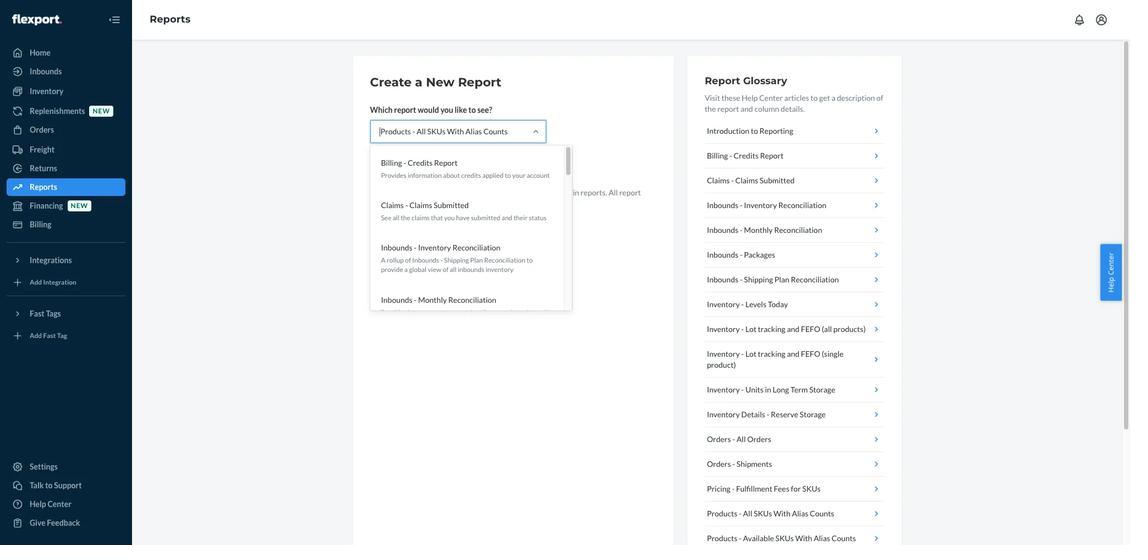 Task type: locate. For each thing, give the bounding box(es) containing it.
billing link
[[7, 216, 126, 233]]

- right fields
[[406, 200, 408, 210]]

storage right term
[[810, 385, 836, 394]]

0 horizontal spatial billing
[[30, 220, 51, 229]]

you left like
[[441, 105, 454, 115]]

center inside button
[[1107, 253, 1117, 275]]

1 horizontal spatial center
[[760, 93, 783, 102]]

create report
[[380, 162, 428, 172]]

you
[[441, 105, 454, 115], [444, 214, 455, 222]]

1 horizontal spatial products - all skus with alias counts
[[707, 509, 835, 518]]

inbounds up inbounds - packages
[[707, 225, 739, 235]]

reports link
[[150, 13, 191, 25], [7, 178, 126, 196]]

0 horizontal spatial credits
[[408, 158, 433, 167]]

inventory details - reserve storage button
[[705, 402, 884, 427]]

credits for billing - credits report
[[734, 151, 759, 160]]

0 vertical spatial center
[[760, 93, 783, 102]]

inventory up product)
[[707, 349, 740, 358]]

plan up the inbounds
[[471, 256, 483, 264]]

to left get
[[811, 93, 818, 102]]

alias for products - all skus with alias counts button
[[793, 509, 809, 518]]

to down 'status' in the left of the page
[[527, 256, 533, 264]]

submitted up inbounds - inventory reconciliation
[[760, 176, 795, 185]]

2 provides from the top
[[381, 308, 407, 316]]

fast inside fast tags dropdown button
[[30, 309, 44, 318]]

inbounds
[[30, 67, 62, 76], [707, 200, 739, 210], [707, 225, 739, 235], [381, 243, 413, 252], [707, 250, 739, 259], [413, 256, 440, 264], [707, 275, 739, 284], [381, 295, 413, 304]]

1 vertical spatial new
[[466, 188, 480, 197]]

2 vertical spatial in
[[766, 385, 772, 394]]

storage right reserve
[[800, 410, 826, 419]]

to inside talk to support button
[[45, 481, 53, 490]]

and inside claims - claims submitted see all the claims that you have submitted and their status
[[502, 214, 513, 222]]

2 horizontal spatial for
[[791, 484, 801, 493]]

1 vertical spatial fast
[[43, 332, 56, 340]]

1 vertical spatial shipping
[[745, 275, 774, 284]]

submitted
[[760, 176, 795, 185], [434, 200, 469, 210]]

1 horizontal spatial credits
[[734, 151, 759, 160]]

orders inside "button"
[[707, 459, 731, 469]]

home link
[[7, 44, 126, 62]]

0 vertical spatial information
[[408, 171, 442, 179]]

1 vertical spatial storage
[[800, 410, 826, 419]]

1 horizontal spatial reports
[[150, 13, 191, 25]]

flexport logo image
[[12, 14, 62, 25]]

talk to support button
[[7, 477, 126, 494]]

0 vertical spatial with
[[447, 127, 464, 136]]

new up billing link
[[71, 202, 88, 210]]

1 vertical spatial add
[[30, 332, 42, 340]]

1 horizontal spatial help center
[[1107, 253, 1117, 293]]

a inside visit these help center articles to get a description of the report and column details.
[[832, 93, 836, 102]]

1 tracking from the top
[[758, 324, 786, 334]]

report inside visit these help center articles to get a description of the report and column details.
[[718, 104, 740, 113]]

0 vertical spatial products - all skus with alias counts
[[381, 127, 508, 136]]

monthly for inbounds - monthly reconciliation provides inventory movement data for any selected month
[[418, 295, 447, 304]]

0 horizontal spatial all
[[393, 214, 400, 222]]

to left the reporting
[[751, 126, 759, 135]]

1 vertical spatial products - all skus with alias counts
[[707, 509, 835, 518]]

credits inside button
[[734, 151, 759, 160]]

0 vertical spatial reports
[[150, 13, 191, 25]]

counts inside button
[[832, 533, 857, 543]]

inbounds down provide
[[381, 295, 413, 304]]

add left "integration"
[[30, 278, 42, 287]]

1 vertical spatial tracking
[[758, 349, 786, 358]]

1 horizontal spatial submitted
[[760, 176, 795, 185]]

inbounds for inbounds - inventory reconciliation a rollup of inbounds - shipping plan reconciliation to provide a global view of all inbounds inventory
[[381, 243, 413, 252]]

inventory up orders - all orders
[[707, 410, 740, 419]]

1 lot from the top
[[746, 324, 757, 334]]

lot up units
[[746, 349, 757, 358]]

2 horizontal spatial with
[[796, 533, 813, 543]]

submitted down hours
[[434, 200, 469, 210]]

reconciliation inside 'inbounds - monthly reconciliation provides inventory movement data for any selected month'
[[449, 295, 497, 304]]

report
[[458, 75, 502, 90], [705, 75, 741, 87], [761, 151, 784, 160], [434, 158, 458, 167]]

0 horizontal spatial in
[[419, 199, 425, 208]]

2 add from the top
[[30, 332, 42, 340]]

1 horizontal spatial of
[[443, 266, 449, 274]]

- down introduction in the top of the page
[[730, 151, 733, 160]]

inventory left the levels
[[707, 300, 740, 309]]

create report button
[[370, 156, 437, 178]]

billing for billing
[[30, 220, 51, 229]]

with inside products - all skus with alias counts button
[[774, 509, 791, 518]]

1 horizontal spatial with
[[774, 509, 791, 518]]

reconciliation for inbounds - inventory reconciliation a rollup of inbounds - shipping plan reconciliation to provide a global view of all inbounds inventory
[[453, 243, 501, 252]]

billing for billing - credits report provides information about credits applied to your account
[[381, 158, 402, 167]]

help center inside button
[[1107, 253, 1117, 293]]

0 vertical spatial submitted
[[760, 176, 795, 185]]

products down which on the top of page
[[381, 127, 411, 136]]

0 horizontal spatial center
[[48, 499, 72, 509]]

create inside create report button
[[380, 162, 403, 172]]

1 vertical spatial in
[[419, 199, 425, 208]]

alias down see?
[[466, 127, 482, 136]]

1 vertical spatial create
[[380, 162, 403, 172]]

0 vertical spatial storage
[[810, 385, 836, 394]]

monthly up packages
[[745, 225, 773, 235]]

inventory for inventory - lot tracking and fefo (single product)
[[707, 349, 740, 358]]

inbounds down the claims - claims submitted on the right top of page
[[707, 200, 739, 210]]

1 vertical spatial counts
[[810, 509, 835, 518]]

0 vertical spatial tracking
[[758, 324, 786, 334]]

inventory details - reserve storage
[[707, 410, 826, 419]]

information
[[408, 171, 442, 179], [481, 188, 521, 197]]

inventory left movement
[[408, 308, 436, 316]]

give feedback
[[30, 518, 80, 527]]

inbounds down inbounds - packages
[[707, 275, 739, 284]]

1 horizontal spatial monthly
[[745, 225, 773, 235]]

skus inside button
[[776, 533, 794, 543]]

reconciliation for inbounds - inventory reconciliation
[[779, 200, 827, 210]]

inbounds up 'global'
[[413, 256, 440, 264]]

report inside button
[[761, 151, 784, 160]]

0 vertical spatial lot
[[746, 324, 757, 334]]

get
[[820, 93, 831, 102]]

to inside billing - credits report provides information about credits applied to your account
[[505, 171, 511, 179]]

2 vertical spatial new
[[71, 202, 88, 210]]

of right rollup
[[405, 256, 411, 264]]

orders for orders - shipments
[[707, 459, 731, 469]]

talk
[[30, 481, 44, 490]]

lot inside inventory - lot tracking and fefo (single product)
[[746, 349, 757, 358]]

in left long
[[766, 385, 772, 394]]

2 vertical spatial help
[[30, 499, 46, 509]]

0 horizontal spatial shipping
[[444, 256, 469, 264]]

billing inside billing - credits report provides information about credits applied to your account
[[381, 158, 402, 167]]

- right details
[[767, 410, 770, 419]]

0 horizontal spatial with
[[447, 127, 464, 136]]

products - all skus with alias counts
[[381, 127, 508, 136], [707, 509, 835, 518]]

inventory up 'inbounds - monthly reconciliation'
[[745, 200, 777, 210]]

and
[[741, 104, 754, 113], [502, 214, 513, 222], [788, 324, 800, 334], [788, 349, 800, 358]]

0 vertical spatial inventory
[[486, 266, 514, 274]]

inventory down product)
[[707, 385, 740, 394]]

all right reports.
[[609, 188, 618, 197]]

in
[[573, 188, 579, 197], [419, 199, 425, 208], [766, 385, 772, 394]]

with down fees on the right bottom of the page
[[774, 509, 791, 518]]

which report would you like to see?
[[370, 105, 493, 115]]

report down these
[[718, 104, 740, 113]]

billing down 'financing'
[[30, 220, 51, 229]]

to inside visit these help center articles to get a description of the report and column details.
[[811, 93, 818, 102]]

new
[[93, 107, 110, 115], [466, 188, 480, 197], [71, 202, 88, 210]]

hours
[[433, 188, 453, 197]]

inventory link
[[7, 83, 126, 100]]

inbounds - shipping plan reconciliation
[[707, 275, 839, 284]]

credits inside billing - credits report provides information about credits applied to your account
[[408, 158, 433, 167]]

submitted inside claims - claims submitted see all the claims that you have submitted and their status
[[434, 200, 469, 210]]

billing up "may"
[[381, 158, 402, 167]]

- right pricing
[[732, 484, 735, 493]]

product)
[[707, 360, 736, 369]]

- down inbounds - packages
[[740, 275, 743, 284]]

to right talk at the left bottom of page
[[45, 481, 53, 490]]

1 horizontal spatial inventory
[[486, 266, 514, 274]]

new for replenishments
[[93, 107, 110, 115]]

submitted inside button
[[760, 176, 795, 185]]

skus down products - all skus with alias counts button
[[776, 533, 794, 543]]

0 vertical spatial a
[[415, 75, 423, 90]]

1 horizontal spatial in
[[573, 188, 579, 197]]

be
[[531, 188, 540, 197]]

1 vertical spatial monthly
[[418, 295, 447, 304]]

replenishments
[[30, 106, 85, 116]]

1 horizontal spatial alias
[[793, 509, 809, 518]]

lot for inventory - lot tracking and fefo (single product)
[[746, 349, 757, 358]]

see
[[381, 214, 392, 222]]

0 horizontal spatial help
[[30, 499, 46, 509]]

0 horizontal spatial plan
[[471, 256, 483, 264]]

fast left tag in the left bottom of the page
[[43, 332, 56, 340]]

2 horizontal spatial of
[[877, 93, 884, 102]]

close navigation image
[[108, 13, 121, 26]]

1 horizontal spatial new
[[93, 107, 110, 115]]

report down the reporting
[[761, 151, 784, 160]]

fefo for (all
[[801, 324, 821, 334]]

products - all skus with alias counts down which report would you like to see?
[[381, 127, 508, 136]]

- down 'global'
[[414, 295, 417, 304]]

integrations button
[[7, 252, 126, 269]]

orders for orders - all orders
[[707, 434, 731, 444]]

1 fefo from the top
[[801, 324, 821, 334]]

billing inside button
[[707, 151, 729, 160]]

see?
[[478, 105, 493, 115]]

0 horizontal spatial monthly
[[418, 295, 447, 304]]

2 lot from the top
[[746, 349, 757, 358]]

fast tags button
[[7, 305, 126, 323]]

all down would
[[417, 127, 426, 136]]

all down "fulfillment"
[[744, 509, 753, 518]]

of
[[877, 93, 884, 102], [405, 256, 411, 264], [443, 266, 449, 274]]

add integration link
[[7, 274, 126, 291]]

1 vertical spatial fefo
[[801, 349, 821, 358]]

1 horizontal spatial all
[[450, 266, 457, 274]]

a left new
[[415, 75, 423, 90]]

alias inside products - all skus with alias counts button
[[793, 509, 809, 518]]

- down billing - credits report at the right of the page
[[732, 176, 734, 185]]

-
[[413, 127, 415, 136], [730, 151, 733, 160], [404, 158, 407, 167], [732, 176, 734, 185], [740, 200, 743, 210], [406, 200, 408, 210], [740, 225, 743, 235], [414, 243, 417, 252], [740, 250, 743, 259], [441, 256, 443, 264], [740, 275, 743, 284], [414, 295, 417, 304], [742, 300, 744, 309], [742, 324, 744, 334], [742, 349, 744, 358], [742, 385, 744, 394], [767, 410, 770, 419], [733, 434, 736, 444], [733, 459, 736, 469], [732, 484, 735, 493], [739, 509, 742, 518], [739, 533, 742, 543]]

inventory - levels today button
[[705, 292, 884, 317]]

time
[[370, 199, 385, 208]]

inbounds inside 'inbounds - monthly reconciliation provides inventory movement data for any selected month'
[[381, 295, 413, 304]]

1 vertical spatial the
[[401, 214, 411, 222]]

shipping
[[444, 256, 469, 264], [745, 275, 774, 284]]

inbounds - shipping plan reconciliation button
[[705, 268, 884, 292]]

applied
[[483, 171, 504, 179]]

the
[[705, 104, 716, 113], [401, 214, 411, 222]]

(all
[[822, 324, 833, 334]]

provides inside 'inbounds - monthly reconciliation provides inventory movement data for any selected month'
[[381, 308, 407, 316]]

2 horizontal spatial help
[[1107, 277, 1117, 293]]

inventory inside inbounds - inventory reconciliation a rollup of inbounds - shipping plan reconciliation to provide a global view of all inbounds inventory
[[486, 266, 514, 274]]

1 vertical spatial information
[[481, 188, 521, 197]]

all
[[393, 214, 400, 222], [450, 266, 457, 274]]

for left any on the bottom
[[483, 308, 492, 316]]

in right are
[[419, 199, 425, 208]]

about
[[443, 171, 460, 179]]

inventory inside 'inbounds - monthly reconciliation provides inventory movement data for any selected month'
[[408, 308, 436, 316]]

0 vertical spatial all
[[393, 214, 400, 222]]

billing
[[707, 151, 729, 160], [381, 158, 402, 167], [30, 220, 51, 229]]

2 vertical spatial with
[[796, 533, 813, 543]]

1 vertical spatial alias
[[793, 509, 809, 518]]

inventory
[[30, 86, 64, 96], [745, 200, 777, 210], [418, 243, 451, 252], [707, 300, 740, 309], [707, 324, 740, 334], [707, 349, 740, 358], [707, 385, 740, 394], [707, 410, 740, 419]]

0 horizontal spatial information
[[408, 171, 442, 179]]

0 horizontal spatial the
[[401, 214, 411, 222]]

- inside inventory - lot tracking and fefo (single product)
[[742, 349, 744, 358]]

inbounds for inbounds
[[30, 67, 62, 76]]

0 vertical spatial reports link
[[150, 13, 191, 25]]

for inside 'inbounds - monthly reconciliation provides inventory movement data for any selected month'
[[483, 308, 492, 316]]

all right see on the left
[[393, 214, 400, 222]]

a inside inbounds - inventory reconciliation a rollup of inbounds - shipping plan reconciliation to provide a global view of all inbounds inventory
[[405, 266, 408, 274]]

plan inside inbounds - inventory reconciliation a rollup of inbounds - shipping plan reconciliation to provide a global view of all inbounds inventory
[[471, 256, 483, 264]]

alias inside products - available skus with alias counts button
[[814, 533, 831, 543]]

1 horizontal spatial plan
[[775, 275, 790, 284]]

information up 2
[[408, 171, 442, 179]]

report right reports.
[[620, 188, 641, 197]]

inbounds down "home"
[[30, 67, 62, 76]]

1 vertical spatial plan
[[775, 275, 790, 284]]

inventory - lot tracking and fefo (single product)
[[707, 349, 844, 369]]

fefo for (single
[[801, 349, 821, 358]]

all left the inbounds
[[450, 266, 457, 274]]

2 vertical spatial products
[[707, 533, 738, 543]]

reconciliation inside the inbounds - monthly reconciliation button
[[775, 225, 823, 235]]

1 horizontal spatial for
[[483, 308, 492, 316]]

inventory for inventory - lot tracking and fefo (all products)
[[707, 324, 740, 334]]

fefo left "(single"
[[801, 349, 821, 358]]

for
[[454, 188, 464, 197], [483, 308, 492, 316], [791, 484, 801, 493]]

1 provides from the top
[[381, 171, 407, 179]]

for up time
[[454, 188, 464, 197]]

add
[[30, 278, 42, 287], [30, 332, 42, 340]]

submitted
[[471, 214, 501, 222]]

report inside billing - credits report provides information about credits applied to your account
[[434, 158, 458, 167]]

0 vertical spatial in
[[573, 188, 579, 197]]

0 horizontal spatial submitted
[[434, 200, 469, 210]]

0 vertical spatial fast
[[30, 309, 44, 318]]

- inside billing - credits report provides information about credits applied to your account
[[404, 158, 407, 167]]

counts inside button
[[810, 509, 835, 518]]

provides
[[381, 171, 407, 179], [381, 308, 407, 316]]

the left claims
[[401, 214, 411, 222]]

credits for billing - credits report provides information about credits applied to your account
[[408, 158, 433, 167]]

tracking down inventory - lot tracking and fefo (all products)
[[758, 349, 786, 358]]

0 vertical spatial add
[[30, 278, 42, 287]]

0 vertical spatial the
[[705, 104, 716, 113]]

with down like
[[447, 127, 464, 136]]

a
[[381, 256, 386, 264]]

give feedback button
[[7, 514, 126, 532]]

counts
[[484, 127, 508, 136], [810, 509, 835, 518], [832, 533, 857, 543]]

reflected
[[541, 188, 572, 197]]

- inside claims - claims submitted see all the claims that you have submitted and their status
[[406, 200, 408, 210]]

0 vertical spatial fefo
[[801, 324, 821, 334]]

(single
[[822, 349, 844, 358]]

their
[[514, 214, 528, 222]]

inventory up the view on the left of the page
[[418, 243, 451, 252]]

plan inside button
[[775, 275, 790, 284]]

inventory for inventory - units in long term storage
[[707, 385, 740, 394]]

new up the orders link at the left top of page
[[93, 107, 110, 115]]

to left the "your"
[[505, 171, 511, 179]]

long
[[773, 385, 790, 394]]

tracking inside inventory - lot tracking and fefo (single product)
[[758, 349, 786, 358]]

a right get
[[832, 93, 836, 102]]

monthly inside 'inbounds - monthly reconciliation provides inventory movement data for any selected month'
[[418, 295, 447, 304]]

lot down the inventory - levels today
[[746, 324, 757, 334]]

introduction
[[707, 126, 750, 135]]

tracking for (single
[[758, 349, 786, 358]]

skus down which report would you like to see?
[[428, 127, 446, 136]]

credits down introduction to reporting on the right top
[[734, 151, 759, 160]]

2 tracking from the top
[[758, 349, 786, 358]]

lot
[[746, 324, 757, 334], [746, 349, 757, 358]]

with inside products - available skus with alias counts button
[[796, 533, 813, 543]]

0 vertical spatial provides
[[381, 171, 407, 179]]

and left their
[[502, 214, 513, 222]]

provides inside billing - credits report provides information about credits applied to your account
[[381, 171, 407, 179]]

reconciliation inside inbounds - inventory reconciliation button
[[779, 200, 827, 210]]

credits up up
[[408, 158, 433, 167]]

shipping inside button
[[745, 275, 774, 284]]

1 vertical spatial with
[[774, 509, 791, 518]]

in left reports.
[[573, 188, 579, 197]]

- down "fulfillment"
[[739, 509, 742, 518]]

lot for inventory - lot tracking and fefo (all products)
[[746, 324, 757, 334]]

- down the inventory - levels today
[[742, 324, 744, 334]]

orders
[[30, 125, 54, 134], [707, 434, 731, 444], [748, 434, 772, 444], [707, 459, 731, 469]]

report for create a new report
[[458, 75, 502, 90]]

to inside "introduction to reporting" button
[[751, 126, 759, 135]]

report up up
[[405, 162, 428, 172]]

1 vertical spatial for
[[483, 308, 492, 316]]

products inside button
[[707, 509, 738, 518]]

billing down introduction in the top of the page
[[707, 151, 729, 160]]

0 vertical spatial help center
[[1107, 253, 1117, 293]]

fefo inside inventory - lot tracking and fefo (single product)
[[801, 349, 821, 358]]

add down fast tags
[[30, 332, 42, 340]]

fefo left (all
[[801, 324, 821, 334]]

monthly for inbounds - monthly reconciliation
[[745, 225, 773, 235]]

inventory inside inventory - lot tracking and fefo (single product)
[[707, 349, 740, 358]]

1 vertical spatial help center
[[30, 499, 72, 509]]

view
[[428, 266, 442, 274]]

help center
[[1107, 253, 1117, 293], [30, 499, 72, 509]]

0 vertical spatial monthly
[[745, 225, 773, 235]]

tracking inside inventory - lot tracking and fefo (all products) button
[[758, 324, 786, 334]]

all inside inbounds - inventory reconciliation a rollup of inbounds - shipping plan reconciliation to provide a global view of all inbounds inventory
[[450, 266, 457, 274]]

help center button
[[1101, 244, 1123, 301]]

inbounds left packages
[[707, 250, 739, 259]]

2 fefo from the top
[[801, 349, 821, 358]]

0 horizontal spatial alias
[[466, 127, 482, 136]]

inventory - lot tracking and fefo (single product) button
[[705, 342, 884, 378]]

2 vertical spatial counts
[[832, 533, 857, 543]]

and down inventory - lot tracking and fefo (all products) button
[[788, 349, 800, 358]]

levels
[[746, 300, 767, 309]]

new up time
[[466, 188, 480, 197]]

inbounds for inbounds - inventory reconciliation
[[707, 200, 739, 210]]

products inside button
[[707, 533, 738, 543]]

1 horizontal spatial billing
[[381, 158, 402, 167]]

0 vertical spatial counts
[[484, 127, 508, 136]]

monthly
[[745, 225, 773, 235], [418, 295, 447, 304]]

the down visit on the top right of page
[[705, 104, 716, 113]]

1 horizontal spatial shipping
[[745, 275, 774, 284]]

1 vertical spatial you
[[444, 214, 455, 222]]

of right description
[[877, 93, 884, 102]]

talk to support
[[30, 481, 82, 490]]

counts for products - all skus with alias counts button
[[810, 509, 835, 518]]

0 horizontal spatial new
[[71, 202, 88, 210]]

report up these
[[705, 75, 741, 87]]

open notifications image
[[1074, 13, 1087, 26]]

alias
[[466, 127, 482, 136], [793, 509, 809, 518], [814, 533, 831, 543]]

all up the 'orders - shipments'
[[737, 434, 746, 444]]

1 vertical spatial submitted
[[434, 200, 469, 210]]

center inside visit these help center articles to get a description of the report and column details.
[[760, 93, 783, 102]]

report up see?
[[458, 75, 502, 90]]

reconciliation for inbounds - monthly reconciliation
[[775, 225, 823, 235]]

1 vertical spatial help
[[1107, 277, 1117, 293]]

alias for products - available skus with alias counts button
[[814, 533, 831, 543]]

for inside it may take up to 2 hours for new information to be reflected in reports. all report time fields are in universal time (utc).
[[454, 188, 464, 197]]

1 vertical spatial products
[[707, 509, 738, 518]]

0 horizontal spatial for
[[454, 188, 464, 197]]

1 add from the top
[[30, 278, 42, 287]]

inventory - levels today
[[707, 300, 788, 309]]

with
[[447, 127, 464, 136], [774, 509, 791, 518], [796, 533, 813, 543]]

monthly inside button
[[745, 225, 773, 235]]

1 vertical spatial all
[[450, 266, 457, 274]]

shipping down packages
[[745, 275, 774, 284]]

2 horizontal spatial center
[[1107, 253, 1117, 275]]

2 horizontal spatial alias
[[814, 533, 831, 543]]

alias up products - available skus with alias counts button
[[793, 509, 809, 518]]

inventory down the inventory - levels today
[[707, 324, 740, 334]]

products - all skus with alias counts down pricing - fulfillment fees for skus
[[707, 509, 835, 518]]



Task type: vqa. For each thing, say whether or not it's contained in the screenshot.


Task type: describe. For each thing, give the bounding box(es) containing it.
inbounds - packages button
[[705, 243, 884, 268]]

glossary
[[744, 75, 788, 87]]

products for products - available skus with alias counts button
[[707, 533, 738, 543]]

orders - all orders button
[[705, 427, 884, 452]]

shipments
[[737, 459, 773, 469]]

it
[[370, 188, 375, 197]]

- left the levels
[[742, 300, 744, 309]]

with for products - available skus with alias counts button
[[796, 533, 813, 543]]

report inside it may take up to 2 hours for new information to be reflected in reports. all report time fields are in universal time (utc).
[[620, 188, 641, 197]]

visit these help center articles to get a description of the report and column details.
[[705, 93, 884, 113]]

packages
[[745, 250, 776, 259]]

orders for orders
[[30, 125, 54, 134]]

to left 2
[[419, 188, 426, 197]]

submitted for claims - claims submitted see all the claims that you have submitted and their status
[[434, 200, 469, 210]]

report inside button
[[405, 162, 428, 172]]

inventory for inventory - levels today
[[707, 300, 740, 309]]

add fast tag link
[[7, 327, 126, 345]]

credits
[[462, 171, 481, 179]]

details.
[[781, 104, 805, 113]]

- left units
[[742, 385, 744, 394]]

fast tags
[[30, 309, 61, 318]]

1 vertical spatial reports
[[30, 182, 57, 192]]

units
[[746, 385, 764, 394]]

1 horizontal spatial a
[[415, 75, 423, 90]]

inbounds for inbounds - monthly reconciliation
[[707, 225, 739, 235]]

new inside it may take up to 2 hours for new information to be reflected in reports. all report time fields are in universal time (utc).
[[466, 188, 480, 197]]

claims - claims submitted see all the claims that you have submitted and their status
[[381, 200, 547, 222]]

- down which report would you like to see?
[[413, 127, 415, 136]]

inventory - units in long term storage button
[[705, 378, 884, 402]]

inventory - lot tracking and fefo (all products) button
[[705, 317, 884, 342]]

provides for inbounds
[[381, 308, 407, 316]]

add for add integration
[[30, 278, 42, 287]]

open account menu image
[[1096, 13, 1109, 26]]

fast inside add fast tag link
[[43, 332, 56, 340]]

settings
[[30, 462, 58, 471]]

account
[[527, 171, 550, 179]]

billing - credits report
[[707, 151, 784, 160]]

give
[[30, 518, 45, 527]]

inbounds - inventory reconciliation button
[[705, 193, 884, 218]]

0 vertical spatial products
[[381, 127, 411, 136]]

0 horizontal spatial help center
[[30, 499, 72, 509]]

add integration
[[30, 278, 76, 287]]

orders - shipments
[[707, 459, 773, 469]]

all inside claims - claims submitted see all the claims that you have submitted and their status
[[393, 214, 400, 222]]

- up 'global'
[[414, 243, 417, 252]]

would
[[418, 105, 439, 115]]

with for products - all skus with alias counts button
[[774, 509, 791, 518]]

- inside 'inbounds - monthly reconciliation provides inventory movement data for any selected month'
[[414, 295, 417, 304]]

inbounds - packages
[[707, 250, 776, 259]]

inbounds for inbounds - shipping plan reconciliation
[[707, 275, 739, 284]]

add for add fast tag
[[30, 332, 42, 340]]

inbounds for inbounds - packages
[[707, 250, 739, 259]]

rollup
[[387, 256, 404, 264]]

home
[[30, 48, 51, 57]]

are
[[406, 199, 418, 208]]

to left be
[[523, 188, 530, 197]]

inventory inside inbounds - inventory reconciliation a rollup of inbounds - shipping plan reconciliation to provide a global view of all inbounds inventory
[[418, 243, 451, 252]]

support
[[54, 481, 82, 490]]

inbounds - monthly reconciliation
[[707, 225, 823, 235]]

inventory for inventory
[[30, 86, 64, 96]]

inventory - units in long term storage
[[707, 385, 836, 394]]

1 vertical spatial of
[[405, 256, 411, 264]]

0 horizontal spatial products - all skus with alias counts
[[381, 127, 508, 136]]

claims - claims submitted
[[707, 176, 795, 185]]

fees
[[774, 484, 790, 493]]

inbounds - monthly reconciliation provides inventory movement data for any selected month
[[381, 295, 549, 316]]

available
[[744, 533, 775, 543]]

inbounds for inbounds - monthly reconciliation provides inventory movement data for any selected month
[[381, 295, 413, 304]]

and inside inventory - lot tracking and fefo (single product)
[[788, 349, 800, 358]]

1 vertical spatial reports link
[[7, 178, 126, 196]]

- up the 'orders - shipments'
[[733, 434, 736, 444]]

tags
[[46, 309, 61, 318]]

inbounds - inventory reconciliation a rollup of inbounds - shipping plan reconciliation to provide a global view of all inbounds inventory
[[381, 243, 533, 274]]

information inside it may take up to 2 hours for new information to be reflected in reports. all report time fields are in universal time (utc).
[[481, 188, 521, 197]]

inbounds
[[458, 266, 485, 274]]

any
[[493, 308, 503, 316]]

(utc).
[[479, 199, 500, 208]]

products - available skus with alias counts button
[[705, 526, 884, 545]]

reporting
[[760, 126, 794, 135]]

help center link
[[7, 496, 126, 513]]

orders - all orders
[[707, 434, 772, 444]]

- inside "button"
[[733, 459, 736, 469]]

help inside button
[[1107, 277, 1117, 293]]

these
[[722, 93, 741, 102]]

products - available skus with alias counts
[[707, 533, 857, 543]]

report left would
[[394, 105, 416, 115]]

which
[[370, 105, 393, 115]]

of inside visit these help center articles to get a description of the report and column details.
[[877, 93, 884, 102]]

inbounds - inventory reconciliation
[[707, 200, 827, 210]]

skus down the orders - shipments "button"
[[803, 484, 821, 493]]

returns
[[30, 164, 57, 173]]

may
[[377, 188, 391, 197]]

in inside button
[[766, 385, 772, 394]]

movement
[[437, 308, 468, 316]]

claims - claims submitted button
[[705, 168, 884, 193]]

all inside it may take up to 2 hours for new information to be reflected in reports. all report time fields are in universal time (utc).
[[609, 188, 618, 197]]

shipping inside inbounds - inventory reconciliation a rollup of inbounds - shipping plan reconciliation to provide a global view of all inbounds inventory
[[444, 256, 469, 264]]

integrations
[[30, 255, 72, 265]]

universal
[[427, 199, 459, 208]]

reconciliation for inbounds - monthly reconciliation provides inventory movement data for any selected month
[[449, 295, 497, 304]]

and inside visit these help center articles to get a description of the report and column details.
[[741, 104, 754, 113]]

provide
[[381, 266, 403, 274]]

pricing - fulfillment fees for skus button
[[705, 477, 884, 502]]

create for create report
[[380, 162, 403, 172]]

description
[[838, 93, 876, 102]]

help inside visit these help center articles to get a description of the report and column details.
[[742, 93, 758, 102]]

2 vertical spatial of
[[443, 266, 449, 274]]

selected
[[505, 308, 529, 316]]

- left packages
[[740, 250, 743, 259]]

financing
[[30, 201, 63, 210]]

fulfillment
[[737, 484, 773, 493]]

pricing
[[707, 484, 731, 493]]

you inside claims - claims submitted see all the claims that you have submitted and their status
[[444, 214, 455, 222]]

billing for billing - credits report
[[707, 151, 729, 160]]

create for create a new report
[[370, 75, 412, 90]]

introduction to reporting
[[707, 126, 794, 135]]

like
[[455, 105, 467, 115]]

take
[[393, 188, 407, 197]]

orders up shipments
[[748, 434, 772, 444]]

new for financing
[[71, 202, 88, 210]]

provides for billing
[[381, 171, 407, 179]]

have
[[456, 214, 470, 222]]

- down the claims - claims submitted on the right top of page
[[740, 200, 743, 210]]

for inside button
[[791, 484, 801, 493]]

- inside button
[[739, 533, 742, 543]]

products - all skus with alias counts inside button
[[707, 509, 835, 518]]

fields
[[387, 199, 405, 208]]

2 vertical spatial center
[[48, 499, 72, 509]]

reserve
[[771, 410, 799, 419]]

inbounds - monthly reconciliation button
[[705, 218, 884, 243]]

and down "inventory - levels today" button
[[788, 324, 800, 334]]

create a new report
[[370, 75, 502, 90]]

status
[[529, 214, 547, 222]]

pricing - fulfillment fees for skus
[[707, 484, 821, 493]]

reconciliation inside inbounds - shipping plan reconciliation button
[[791, 275, 839, 284]]

tag
[[57, 332, 67, 340]]

products for products - all skus with alias counts button
[[707, 509, 738, 518]]

month
[[530, 308, 549, 316]]

inventory for inventory details - reserve storage
[[707, 410, 740, 419]]

- up the view on the left of the page
[[441, 256, 443, 264]]

the inside claims - claims submitted see all the claims that you have submitted and their status
[[401, 214, 411, 222]]

to inside inbounds - inventory reconciliation a rollup of inbounds - shipping plan reconciliation to provide a global view of all inbounds inventory
[[527, 256, 533, 264]]

report for billing - credits report
[[761, 151, 784, 160]]

to right like
[[469, 105, 476, 115]]

tracking for (all
[[758, 324, 786, 334]]

billing - credits report provides information about credits applied to your account
[[381, 158, 550, 179]]

feedback
[[47, 518, 80, 527]]

counts for products - available skus with alias counts button
[[832, 533, 857, 543]]

- up inbounds - packages
[[740, 225, 743, 235]]

the inside visit these help center articles to get a description of the report and column details.
[[705, 104, 716, 113]]

term
[[791, 385, 808, 394]]

0 vertical spatial you
[[441, 105, 454, 115]]

information inside billing - credits report provides information about credits applied to your account
[[408, 171, 442, 179]]

1 horizontal spatial reports link
[[150, 13, 191, 25]]

orders link
[[7, 121, 126, 139]]

freight
[[30, 145, 55, 154]]

skus down pricing - fulfillment fees for skus
[[754, 509, 773, 518]]

submitted for claims - claims submitted
[[760, 176, 795, 185]]

report for billing - credits report provides information about credits applied to your account
[[434, 158, 458, 167]]

column
[[755, 104, 780, 113]]



